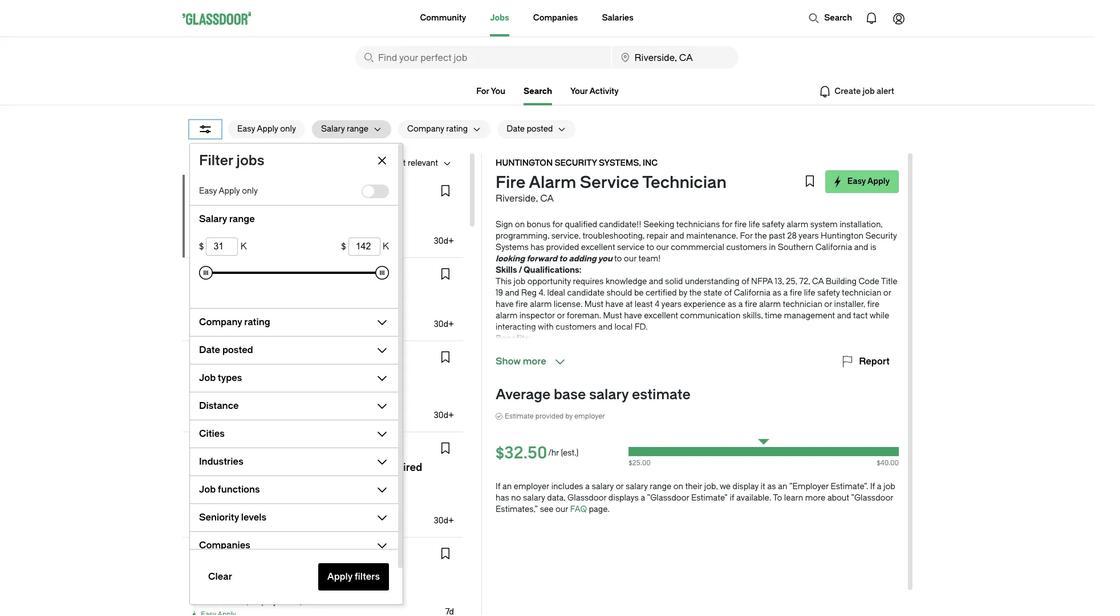 Task type: vqa. For each thing, say whether or not it's contained in the screenshot.
bottommost For
yes



Task type: locate. For each thing, give the bounding box(es) containing it.
company rating button
[[398, 120, 468, 139]]

1 horizontal spatial $25.00
[[629, 460, 651, 468]]

easy inside $35.00 - $45.00 per hour (employer est.) easy apply
[[201, 323, 216, 331]]

$25.00 up displays in the bottom right of the page
[[629, 460, 651, 468]]

hour down job functions popup button
[[268, 506, 287, 516]]

k down easy apply only element
[[383, 241, 389, 252]]

certified
[[646, 289, 677, 298]]

riverside, up $55k on the bottom left of the page
[[192, 387, 229, 397]]

inc for huntington security systems, inc fire alarm service technician riverside, ca
[[643, 159, 658, 168]]

on left their
[[673, 483, 683, 492]]

group for genesis
[[266, 447, 290, 456]]

0 horizontal spatial range
[[229, 214, 255, 225]]

1 horizontal spatial huntington
[[496, 159, 553, 168]]

huntington inside huntington security systems, inc fire alarm service technician riverside, ca
[[496, 159, 553, 168]]

0 horizontal spatial on
[[515, 220, 525, 230]]

ca up 'huntington security systems, inc'
[[258, 159, 270, 168]]

per right $45.00
[[253, 310, 266, 319]]

the genesis group logo image
[[192, 443, 210, 461]]

and left local
[[598, 323, 613, 333]]

company rating button
[[190, 314, 371, 332]]

group down cities dropdown button
[[266, 447, 290, 456]]

1 vertical spatial inc
[[339, 185, 354, 194]]

ca down 'types'
[[231, 387, 243, 397]]

1 horizontal spatial inc
[[643, 159, 658, 168]]

i4
[[216, 552, 223, 562]]

1 vertical spatial security
[[251, 185, 293, 194]]

our down repair
[[656, 243, 669, 253]]

experience
[[684, 300, 726, 310]]

1 vertical spatial posted
[[222, 345, 253, 356]]

est.) inside the riverside, ca $55k (employer est.)
[[254, 401, 269, 411]]

service
[[580, 173, 639, 192]]

1 horizontal spatial an
[[778, 483, 787, 492]]

jobs up 'huntington security systems, inc'
[[272, 159, 288, 168]]

(employer for $122k - $183k (employer est.)
[[246, 598, 284, 607]]

ca inside riverside, ca $25.00 - $40.00 easy apply
[[231, 213, 243, 222]]

(employer right $183k
[[246, 598, 284, 607]]

2 per from the top
[[253, 506, 266, 516]]

easy apply only up 24,562 riverside, ca jobs
[[237, 124, 296, 134]]

systems, inside huntington security systems, inc fire alarm service technician riverside, ca
[[599, 159, 641, 168]]

has up "forward"
[[531, 243, 544, 253]]

companies
[[533, 13, 578, 23], [199, 541, 250, 552]]

as
[[773, 289, 781, 298], [728, 300, 736, 310], [767, 483, 776, 492]]

1 horizontal spatial on
[[673, 483, 683, 492]]

california down huntington
[[815, 243, 852, 253]]

riverside, up $50.00
[[192, 493, 229, 502]]

None field
[[355, 46, 611, 69], [612, 46, 739, 69], [206, 238, 238, 256], [348, 238, 380, 256], [206, 238, 238, 256], [348, 238, 380, 256]]

0 vertical spatial provided
[[546, 243, 579, 253]]

apply up riverside
[[217, 240, 236, 248]]

for left the 'past'
[[740, 232, 753, 241]]

2 horizontal spatial our
[[656, 243, 669, 253]]

jobs list element
[[183, 175, 470, 616]]

2 hour from the top
[[268, 506, 287, 516]]

have down should
[[605, 300, 623, 310]]

on inside if an employer includes a salary or salary range on their job, we display it as an "employer estimate".  if a job has no salary data, glassdoor displays a "glassdoor estimate" if available.  to learn more about "glassdoor estimates," see our
[[673, 483, 683, 492]]

(employer down institute
[[289, 310, 328, 319]]

★ inside the genesis group 3.9 ★
[[306, 448, 313, 456]]

riverside, inside riverside, ca $50.00 - $60.00 per hour easy apply
[[192, 493, 229, 502]]

0 horizontal spatial an
[[502, 483, 512, 492]]

california down "nfpa"
[[734, 289, 771, 298]]

companies right jobs
[[533, 13, 578, 23]]

page.
[[589, 505, 610, 515]]

0 vertical spatial range
[[347, 124, 368, 134]]

systems
[[496, 243, 529, 253]]

rating inside popup button
[[244, 317, 270, 328]]

2 slider from the left
[[375, 266, 389, 280]]

est.)
[[330, 310, 345, 319], [254, 401, 269, 411], [286, 598, 302, 607]]

0 vertical spatial date posted
[[507, 124, 553, 134]]

easy apply down distance
[[201, 415, 236, 423]]

0 horizontal spatial our
[[555, 505, 568, 515]]

should
[[607, 289, 632, 298]]

the up experience
[[689, 289, 702, 298]]

0 vertical spatial company
[[407, 124, 444, 134]]

0 horizontal spatial only
[[242, 187, 258, 196]]

none field search location
[[612, 46, 739, 69]]

huntington for huntington security systems, inc
[[192, 185, 249, 194]]

the
[[755, 232, 767, 241], [689, 289, 702, 298]]

rating inside dropdown button
[[446, 124, 468, 134]]

hour inside $35.00 - $45.00 per hour (employer est.) easy apply
[[268, 310, 287, 319]]

a up "glassdoor"
[[585, 483, 590, 492]]

1 horizontal spatial employer
[[574, 413, 605, 421]]

date posted button down search "link"
[[497, 120, 553, 139]]

★ right 2.5
[[379, 356, 385, 364]]

0 vertical spatial by
[[679, 289, 687, 298]]

0 vertical spatial years
[[799, 232, 819, 241]]

more right show
[[523, 356, 546, 367]]

2 horizontal spatial search
[[824, 13, 852, 23]]

riverside
[[192, 268, 228, 278]]

0 vertical spatial salary
[[321, 124, 345, 134]]

30d+ for riverside, ca $50.00 - $60.00 per hour easy apply
[[434, 517, 454, 526]]

1 horizontal spatial safety
[[817, 289, 840, 298]]

0 horizontal spatial to
[[559, 254, 567, 264]]

or inside if an employer includes a salary or salary range on their job, we display it as an "employer estimate".  if a job has no salary data, glassdoor displays a "glassdoor estimate" if available.  to learn more about "glassdoor estimates," see our
[[616, 483, 624, 492]]

Search location field
[[612, 46, 739, 69]]

company rating inside company rating dropdown button
[[407, 124, 468, 134]]

13,
[[775, 277, 784, 287]]

candidate
[[567, 289, 605, 298]]

1 horizontal spatial years
[[799, 232, 819, 241]]

reg
[[521, 289, 537, 298]]

benefits:
[[496, 334, 531, 344]]

1 30d+ from the top
[[434, 237, 454, 246]]

date up job types
[[199, 345, 220, 356]]

0 horizontal spatial more
[[523, 356, 546, 367]]

security up alarm
[[555, 159, 597, 168]]

security down 24,562 riverside, ca jobs
[[251, 185, 293, 194]]

- inside $35.00 - $45.00 per hour (employer est.) easy apply
[[219, 310, 223, 319]]

0 vertical spatial customers
[[726, 243, 767, 253]]

huntington inside jobs list element
[[192, 185, 249, 194]]

0 vertical spatial safety
[[762, 220, 785, 230]]

an
[[502, 483, 512, 492], [778, 483, 787, 492]]

1 $ from the left
[[199, 241, 204, 252]]

technician up management
[[783, 300, 822, 310]]

(employer inside $35.00 - $45.00 per hour (employer est.) easy apply
[[289, 310, 328, 319]]

0 horizontal spatial job
[[514, 277, 525, 287]]

$40.00
[[225, 226, 251, 236], [877, 460, 899, 468]]

1 "glassdoor from the left
[[647, 494, 689, 504]]

1 job from the top
[[199, 373, 216, 384]]

maintenance.
[[686, 232, 738, 241]]

company rating for company rating popup button at the bottom
[[199, 317, 270, 328]]

by inside sign on bonus for qualified candidate!! seeking technicians for fire life safety alarm system installation, programming, service, troubleshooting, repair and maintenance. for the past 28 years huntington security systems has provided excellent service to our commmercial customers in southern california and is looking forward to adding you to our team! skills / qualifications: this job opportunity requires knowledge and solid understanding of nfpa 13, 25, 72, ca building code title 19 and reg 4. ideal candidate should be certified by the state of california as a fire life safety technician or have fire alarm license. must have at least 4 years experience as a fire alarm technician or installer, fire alarm inspector or foreman. must have excellent communication skills, time management and tact while interacting with customers and local fd. benefits:
[[679, 289, 687, 298]]

ca right 72,
[[812, 277, 824, 287]]

inc inside jobs list element
[[339, 185, 354, 194]]

date posted for topmost date posted popup button
[[507, 124, 553, 134]]

1 horizontal spatial have
[[605, 300, 623, 310]]

riverside, right 24,562 at top
[[219, 159, 256, 168]]

easy down $35.00
[[201, 323, 216, 331]]

1 horizontal spatial companies
[[533, 13, 578, 23]]

1 if from the left
[[496, 483, 500, 492]]

must up local
[[603, 311, 622, 321]]

to right you
[[614, 254, 622, 264]]

have
[[496, 300, 514, 310], [605, 300, 623, 310], [624, 311, 642, 321]]

easy up 'installation,'
[[847, 177, 866, 187]]

2 vertical spatial range
[[650, 483, 671, 492]]

apply up 'installation,'
[[867, 177, 890, 187]]

0 vertical spatial california
[[815, 243, 852, 253]]

1 horizontal spatial california
[[815, 243, 852, 253]]

must down candidate
[[584, 300, 603, 310]]

0 horizontal spatial of
[[724, 289, 732, 298]]

- right $50.00
[[219, 506, 223, 516]]

0 vertical spatial job
[[199, 373, 216, 384]]

easy up the filter jobs
[[237, 124, 255, 134]]

date posted for the leftmost date posted popup button
[[199, 345, 253, 356]]

huntington security systems, inc
[[192, 185, 354, 194]]

job types button
[[190, 370, 371, 388]]

community link
[[420, 0, 466, 37]]

apply up 24,562 riverside, ca jobs
[[257, 124, 278, 134]]

1 for from the left
[[552, 220, 563, 230]]

if right estimate".
[[870, 483, 875, 492]]

huntington up fire
[[496, 159, 553, 168]]

more inside dropdown button
[[523, 356, 546, 367]]

a up "skills,"
[[738, 300, 743, 310]]

ca inside riverside, ca $50.00 - $60.00 per hour easy apply
[[231, 493, 243, 502]]

2 $ from the left
[[341, 241, 346, 252]]

inc
[[643, 159, 658, 168], [339, 185, 354, 194]]

interacting
[[496, 323, 536, 333]]

job inside popup button
[[199, 373, 216, 384]]

safety up the 'past'
[[762, 220, 785, 230]]

systems, for huntington security systems, inc fire alarm service technician riverside, ca
[[599, 159, 641, 168]]

$25.00 up riverside
[[192, 226, 217, 236]]

salaries link
[[602, 0, 633, 37]]

customers
[[726, 243, 767, 253], [556, 323, 596, 333]]

security inside jobs list element
[[251, 185, 293, 194]]

job down "/"
[[514, 277, 525, 287]]

customers left in
[[726, 243, 767, 253]]

service
[[617, 243, 645, 253]]

0 vertical spatial only
[[280, 124, 296, 134]]

0 vertical spatial has
[[531, 243, 544, 253]]

- inside riverside, ca $25.00 - $40.00 easy apply
[[219, 226, 223, 236]]

apply inside 'button'
[[867, 177, 890, 187]]

2 30d+ from the top
[[434, 320, 454, 330]]

technician
[[842, 289, 881, 298], [783, 300, 822, 310]]

relevant
[[408, 159, 438, 168]]

2 vertical spatial search
[[224, 552, 252, 562]]

0 horizontal spatial huntington
[[192, 185, 249, 194]]

inc inside huntington security systems, inc fire alarm service technician riverside, ca
[[643, 159, 658, 168]]

as right 'it'
[[767, 483, 776, 492]]

easy apply
[[847, 177, 890, 187], [201, 415, 236, 423]]

range inside popup button
[[347, 124, 368, 134]]

close filter menu image
[[375, 154, 389, 168]]

companies inside popup button
[[199, 541, 250, 552]]

1 vertical spatial group
[[254, 552, 278, 562]]

by
[[679, 289, 687, 298], [565, 413, 573, 421]]

2 "glassdoor from the left
[[851, 494, 893, 504]]

huntington
[[496, 159, 553, 168], [192, 185, 249, 194]]

2 vertical spatial est.)
[[286, 598, 302, 607]]

job inside sign on bonus for qualified candidate!! seeking technicians for fire life safety alarm system installation, programming, service, troubleshooting, repair and maintenance. for the past 28 years huntington security systems has provided excellent service to our commmercial customers in southern california and is looking forward to adding you to our team! skills / qualifications: this job opportunity requires knowledge and solid understanding of nfpa 13, 25, 72, ca building code title 19 and reg 4. ideal candidate should be certified by the state of california as a fire life safety technician or have fire alarm license. must have at least 4 years experience as a fire alarm technician or installer, fire alarm inspector or foreman. must have excellent communication skills, time management and tact while interacting with customers and local fd. benefits:
[[514, 277, 525, 287]]

it
[[761, 483, 765, 492]]

ca down alarm
[[540, 193, 554, 204]]

only
[[280, 124, 296, 134], [242, 187, 258, 196]]

life
[[749, 220, 760, 230], [804, 289, 815, 298]]

apply inside button
[[257, 124, 278, 134]]

1 horizontal spatial jobs
[[272, 159, 288, 168]]

have down 19
[[496, 300, 514, 310]]

group down levels
[[254, 552, 278, 562]]

provided inside sign on bonus for qualified candidate!! seeking technicians for fire life safety alarm system installation, programming, service, troubleshooting, repair and maintenance. for the past 28 years huntington security systems has provided excellent service to our commmercial customers in southern california and is looking forward to adding you to our team! skills / qualifications: this job opportunity requires knowledge and solid understanding of nfpa 13, 25, 72, ca building code title 19 and reg 4. ideal candidate should be certified by the state of california as a fire life safety technician or have fire alarm license. must have at least 4 years experience as a fire alarm technician or installer, fire alarm inspector or foreman. must have excellent communication skills, time management and tact while interacting with customers and local fd. benefits:
[[546, 243, 579, 253]]

0 horizontal spatial search
[[224, 552, 252, 562]]

has left no
[[496, 494, 509, 504]]

easy
[[237, 124, 255, 134], [847, 177, 866, 187], [199, 187, 217, 196], [201, 240, 216, 248], [201, 323, 216, 331], [201, 415, 216, 423], [201, 520, 216, 528]]

company inside company rating dropdown button
[[407, 124, 444, 134]]

1 vertical spatial easy apply
[[201, 415, 236, 423]]

job inside popup button
[[199, 485, 216, 496]]

fire up "while"
[[867, 300, 879, 310]]

posted up 'types'
[[222, 345, 253, 356]]

"glassdoor
[[647, 494, 689, 504], [851, 494, 893, 504]]

and up the certified
[[649, 277, 663, 287]]

(est.)
[[561, 449, 579, 459]]

0 horizontal spatial for
[[552, 220, 563, 230]]

fire
[[496, 173, 526, 192]]

1 vertical spatial company rating
[[199, 317, 270, 328]]

1 vertical spatial more
[[805, 494, 825, 504]]

company inside company rating popup button
[[199, 317, 242, 328]]

or up displays in the bottom right of the page
[[616, 483, 624, 492]]

filter
[[199, 153, 233, 169]]

0 vertical spatial hour
[[268, 310, 287, 319]]

to up team!
[[646, 243, 654, 253]]

per right $60.00
[[253, 506, 266, 516]]

0 horizontal spatial slider
[[199, 266, 213, 280]]

1 horizontal spatial our
[[624, 254, 637, 264]]

1 horizontal spatial date posted button
[[497, 120, 553, 139]]

report button
[[841, 355, 890, 369]]

security
[[865, 232, 897, 241]]

to up qualifications:
[[559, 254, 567, 264]]

date posted button down company rating popup button at the bottom
[[190, 342, 371, 360]]

system
[[810, 220, 838, 230]]

apply down $45.00
[[217, 323, 236, 331]]

the left the 'past'
[[755, 232, 767, 241]]

0 horizontal spatial security
[[251, 185, 293, 194]]

or
[[883, 289, 891, 298], [824, 300, 832, 310], [557, 311, 565, 321], [616, 483, 624, 492]]

4 30d+ from the top
[[434, 517, 454, 526]]

1 k from the left
[[240, 241, 247, 252]]

installation,
[[840, 220, 883, 230]]

security inside huntington security systems, inc fire alarm service technician riverside, ca
[[555, 159, 597, 168]]

most relevant button
[[378, 155, 438, 173]]

no
[[511, 494, 521, 504]]

fire down 25,
[[790, 289, 802, 298]]

0 vertical spatial posted
[[527, 124, 553, 134]]

per inside riverside, ca $50.00 - $60.00 per hour easy apply
[[253, 506, 266, 516]]

easy inside 'button'
[[847, 177, 866, 187]]

(employer inside the riverside, ca $55k (employer est.)
[[213, 401, 252, 411]]

apply inside riverside, ca $25.00 - $40.00 easy apply
[[217, 240, 236, 248]]

1 horizontal spatial salary
[[321, 124, 345, 134]]

0 vertical spatial $40.00
[[225, 226, 251, 236]]

1 vertical spatial california
[[734, 289, 771, 298]]

date down search "link"
[[507, 124, 525, 134]]

0 vertical spatial on
[[515, 220, 525, 230]]

$183k
[[222, 598, 244, 607]]

0 horizontal spatial by
[[565, 413, 573, 421]]

if up estimates,"
[[496, 483, 500, 492]]

learn
[[784, 494, 803, 504]]

1 horizontal spatial if
[[870, 483, 875, 492]]

automotive refinishing manufacturer 2.5 ★
[[216, 355, 385, 365]]

$45.00
[[225, 310, 251, 319]]

0 horizontal spatial date
[[199, 345, 220, 356]]

date posted down search "link"
[[507, 124, 553, 134]]

posted down search "link"
[[527, 124, 553, 134]]

riverside, inside the riverside, ca $55k (employer est.)
[[192, 387, 229, 397]]

1 horizontal spatial date posted
[[507, 124, 553, 134]]

is
[[870, 243, 876, 253]]

1 horizontal spatial ★
[[379, 356, 385, 364]]

1 per from the top
[[253, 310, 266, 319]]

faq page.
[[570, 505, 610, 515]]

1 vertical spatial for
[[740, 232, 753, 241]]

jobs right filter
[[236, 153, 264, 169]]

for
[[476, 87, 489, 96], [740, 232, 753, 241]]

riverside, inside riverside, ca $25.00 - $40.00 easy apply
[[192, 213, 229, 222]]

sign on bonus for qualified candidate!! seeking technicians for fire life safety alarm system installation, programming, service, troubleshooting, repair and maintenance. for the past 28 years huntington security systems has provided excellent service to our commmercial customers in southern california and is looking forward to adding you to our team! skills / qualifications: this job opportunity requires knowledge and solid understanding of nfpa 13, 25, 72, ca building code title 19 and reg 4. ideal candidate should be certified by the state of california as a fire life safety technician or have fire alarm license. must have at least 4 years experience as a fire alarm technician or installer, fire alarm inspector or foreman. must have excellent communication skills, time management and tact while interacting with customers and local fd. benefits:
[[496, 220, 897, 344]]

for left you
[[476, 87, 489, 96]]

license.
[[554, 300, 583, 310]]

2.5
[[367, 356, 377, 364]]

ca up $60.00
[[231, 493, 243, 502]]

0 vertical spatial company rating
[[407, 124, 468, 134]]

2 vertical spatial as
[[767, 483, 776, 492]]

safety down building
[[817, 289, 840, 298]]

1 horizontal spatial company
[[407, 124, 444, 134]]

excellent down 4
[[644, 311, 678, 321]]

1 horizontal spatial only
[[280, 124, 296, 134]]

0 vertical spatial $25.00
[[192, 226, 217, 236]]

0 vertical spatial est.)
[[330, 310, 345, 319]]

search
[[824, 13, 852, 23], [524, 87, 552, 96], [224, 552, 252, 562]]

0 horizontal spatial "glassdoor
[[647, 494, 689, 504]]

1 horizontal spatial systems,
[[599, 159, 641, 168]]

data,
[[547, 494, 566, 504]]

automotive refinishing manufacturer logo image
[[192, 351, 210, 370]]

4
[[655, 300, 660, 310]]

easy apply only inside button
[[237, 124, 296, 134]]

est.) for $122k - $183k (employer est.)
[[286, 598, 302, 607]]

companies for companies link
[[533, 13, 578, 23]]

search link
[[524, 87, 552, 106]]

inspector
[[519, 311, 555, 321]]

and
[[670, 232, 684, 241], [854, 243, 868, 253], [649, 277, 663, 287], [505, 289, 519, 298], [837, 311, 851, 321], [598, 323, 613, 333]]

on up programming,
[[515, 220, 525, 230]]

riverside, down fire
[[496, 193, 538, 204]]

skills,
[[743, 311, 763, 321]]

riverside, for riverside, ca $25.00 - $40.00 easy apply
[[192, 213, 229, 222]]

slider
[[199, 266, 213, 280], [375, 266, 389, 280]]

riverside, for riverside, ca $50.00 - $60.00 per hour easy apply
[[192, 493, 229, 502]]

as up 'communication' at the right of page
[[728, 300, 736, 310]]

hour inside riverside, ca $50.00 - $60.00 per hour easy apply
[[268, 506, 287, 516]]

0 horizontal spatial technician
[[783, 300, 822, 310]]

1 horizontal spatial for
[[722, 220, 733, 230]]

est.) inside $35.00 - $45.00 per hour (employer est.) easy apply
[[330, 310, 345, 319]]

our
[[656, 243, 669, 253], [624, 254, 637, 264], [555, 505, 568, 515]]

has inside sign on bonus for qualified candidate!! seeking technicians for fire life safety alarm system installation, programming, service, troubleshooting, repair and maintenance. for the past 28 years huntington security systems has provided excellent service to our commmercial customers in southern california and is looking forward to adding you to our team! skills / qualifications: this job opportunity requires knowledge and solid understanding of nfpa 13, 25, 72, ca building code title 19 and reg 4. ideal candidate should be certified by the state of california as a fire life safety technician or have fire alarm license. must have at least 4 years experience as a fire alarm technician or installer, fire alarm inspector or foreman. must have excellent communication skills, time management and tact while interacting with customers and local fd. benefits:
[[531, 243, 544, 253]]

2 job from the top
[[199, 485, 216, 496]]

0 horizontal spatial california
[[734, 289, 771, 298]]

of right "state"
[[724, 289, 732, 298]]

riverside,
[[219, 159, 256, 168], [496, 193, 538, 204], [192, 213, 229, 222], [192, 387, 229, 397], [192, 493, 229, 502]]

must
[[584, 300, 603, 310], [603, 311, 622, 321]]

"glassdoor down estimate".
[[851, 494, 893, 504]]

$40.00 inside riverside, ca $25.00 - $40.00 easy apply
[[225, 226, 251, 236]]

1 horizontal spatial $
[[341, 241, 346, 252]]

0 vertical spatial excellent
[[581, 243, 615, 253]]

3 30d+ from the top
[[434, 411, 454, 421]]

employer down average base salary estimate
[[574, 413, 605, 421]]

1 horizontal spatial posted
[[527, 124, 553, 134]]

riverside, ca $50.00 - $60.00 per hour easy apply
[[192, 493, 287, 528]]

systems, inside jobs list element
[[295, 185, 337, 194]]

1 vertical spatial systems,
[[295, 185, 337, 194]]

★ inside automotive refinishing manufacturer 2.5 ★
[[379, 356, 385, 364]]

company rating inside company rating popup button
[[199, 317, 270, 328]]

1 vertical spatial date posted button
[[190, 342, 371, 360]]

0 vertical spatial rating
[[446, 124, 468, 134]]

only left salary range popup button on the left of page
[[280, 124, 296, 134]]

30d+ for riverside, ca $25.00 - $40.00 easy apply
[[434, 237, 454, 246]]

technician
[[642, 173, 727, 192]]

0 vertical spatial must
[[584, 300, 603, 310]]

alarm down 4.
[[530, 300, 552, 310]]

our down data,
[[555, 505, 568, 515]]

distance button
[[190, 398, 371, 416]]

company rating up "relevant"
[[407, 124, 468, 134]]

0 horizontal spatial customers
[[556, 323, 596, 333]]

report
[[859, 356, 890, 367]]

0 horizontal spatial if
[[496, 483, 500, 492]]

1 hour from the top
[[268, 310, 287, 319]]

at
[[625, 300, 633, 310]]

in
[[769, 243, 776, 253]]

candidate!!
[[599, 220, 641, 230]]

riverside, for riverside, ca $55k (employer est.)
[[192, 387, 229, 397]]

group
[[266, 447, 290, 456], [254, 552, 278, 562]]



Task type: describe. For each thing, give the bounding box(es) containing it.
huntington for huntington security systems, inc fire alarm service technician riverside, ca
[[496, 159, 553, 168]]

show
[[496, 356, 521, 367]]

salary range inside popup button
[[321, 124, 368, 134]]

easy inside button
[[237, 124, 255, 134]]

or down "title"
[[883, 289, 891, 298]]

1 slider from the left
[[199, 266, 213, 280]]

0 horizontal spatial posted
[[222, 345, 253, 356]]

types
[[218, 373, 242, 384]]

fire up maintenance. at the right of page
[[735, 220, 747, 230]]

refinishing
[[263, 355, 307, 365]]

alarm up interacting
[[496, 311, 517, 321]]

19
[[496, 289, 503, 298]]

display
[[733, 483, 759, 492]]

seniority levels button
[[190, 509, 371, 528]]

salary right base
[[589, 387, 629, 403]]

2 an from the left
[[778, 483, 787, 492]]

inc for huntington security systems, inc
[[339, 185, 354, 194]]

systems, for huntington security systems, inc
[[295, 185, 337, 194]]

$32.50 /hr (est.)
[[496, 444, 579, 463]]

solid
[[665, 277, 683, 287]]

0 horizontal spatial for
[[476, 87, 489, 96]]

est.) for riverside, ca $55k (employer est.)
[[254, 401, 269, 411]]

or left installer,
[[824, 300, 832, 310]]

1 vertical spatial provided
[[535, 413, 564, 421]]

1 vertical spatial customers
[[556, 323, 596, 333]]

our inside if an employer includes a salary or salary range on their job, we display it as an "employer estimate".  if a job has no salary data, glassdoor displays a "glassdoor estimate" if available.  to learn more about "glassdoor estimates," see our
[[555, 505, 568, 515]]

1 vertical spatial safety
[[817, 289, 840, 298]]

time
[[765, 311, 782, 321]]

riverside, inside huntington security systems, inc fire alarm service technician riverside, ca
[[496, 193, 538, 204]]

seniority levels
[[199, 513, 266, 524]]

0 vertical spatial date
[[507, 124, 525, 134]]

0 vertical spatial the
[[755, 232, 767, 241]]

or down license.
[[557, 311, 565, 321]]

security for huntington security systems, inc
[[251, 185, 293, 194]]

about
[[827, 494, 849, 504]]

adding
[[569, 254, 596, 264]]

0 vertical spatial date posted button
[[497, 120, 553, 139]]

be
[[634, 289, 644, 298]]

1 horizontal spatial search
[[524, 87, 552, 96]]

0 horizontal spatial date posted button
[[190, 342, 371, 360]]

estimate"
[[691, 494, 728, 504]]

2 horizontal spatial to
[[646, 243, 654, 253]]

0 vertical spatial as
[[773, 289, 781, 298]]

2 for from the left
[[722, 220, 733, 230]]

/
[[519, 266, 522, 275]]

- right $122k at the bottom left of page
[[216, 598, 220, 607]]

none field search keyword
[[355, 46, 611, 69]]

easy apply only element
[[362, 185, 389, 198]]

outpatient
[[230, 268, 272, 278]]

job for job types
[[199, 373, 216, 384]]

easy down 24,562 at top
[[199, 187, 217, 196]]

apply down distance
[[217, 415, 236, 423]]

2 k from the left
[[383, 241, 389, 252]]

ca inside huntington security systems, inc fire alarm service technician riverside, ca
[[540, 193, 554, 204]]

has inside if an employer includes a salary or salary range on their job, we display it as an "employer estimate".  if a job has no salary data, glassdoor displays a "glassdoor estimate" if available.  to learn more about "glassdoor estimates," see our
[[496, 494, 509, 504]]

security for huntington security systems, inc fire alarm service technician riverside, ca
[[555, 159, 597, 168]]

1 vertical spatial our
[[624, 254, 637, 264]]

estimate
[[632, 387, 691, 403]]

while
[[870, 311, 889, 321]]

understanding
[[685, 277, 740, 287]]

employer inside if an employer includes a salary or salary range on their job, we display it as an "employer estimate".  if a job has no salary data, glassdoor displays a "glassdoor estimate" if available.  to learn more about "glassdoor estimates," see our
[[514, 483, 549, 492]]

30d+ for riverside, ca $55k (employer est.)
[[434, 411, 454, 421]]

displays
[[608, 494, 639, 504]]

0 vertical spatial of
[[742, 277, 749, 287]]

job types
[[199, 373, 242, 384]]

(employer for riverside, ca $55k (employer est.)
[[213, 401, 252, 411]]

more inside if an employer includes a salary or salary range on their job, we display it as an "employer estimate".  if a job has no salary data, glassdoor displays a "glassdoor estimate" if available.  to learn more about "glassdoor estimates," see our
[[805, 494, 825, 504]]

★ for automotive refinishing manufacturer
[[379, 356, 385, 364]]

only inside button
[[280, 124, 296, 134]]

1 vertical spatial must
[[603, 311, 622, 321]]

surgical
[[274, 268, 306, 278]]

as inside if an employer includes a salary or salary range on their job, we display it as an "employer estimate".  if a job has no salary data, glassdoor displays a "glassdoor estimate" if available.  to learn more about "glassdoor estimates," see our
[[767, 483, 776, 492]]

salary up see
[[523, 494, 545, 504]]

1 horizontal spatial technician
[[842, 289, 881, 298]]

$122k - $183k (employer est.)
[[192, 598, 302, 607]]

1 an from the left
[[502, 483, 512, 492]]

a right estimate".
[[877, 483, 882, 492]]

1 vertical spatial of
[[724, 289, 732, 298]]

average
[[496, 387, 551, 403]]

★ for the genesis group
[[306, 448, 313, 456]]

1 horizontal spatial customers
[[726, 243, 767, 253]]

3.9
[[295, 448, 305, 456]]

i4 search group logo image
[[192, 548, 210, 566]]

if
[[730, 494, 734, 504]]

24,562 riverside, ca jobs
[[192, 159, 288, 168]]

easy inside riverside, ca $25.00 - $40.00 easy apply
[[201, 240, 216, 248]]

2 if from the left
[[870, 483, 875, 492]]

show more
[[496, 356, 546, 367]]

a down 25,
[[783, 289, 788, 298]]

$35.00
[[192, 310, 217, 319]]

for inside sign on bonus for qualified candidate!! seeking technicians for fire life safety alarm system installation, programming, service, troubleshooting, repair and maintenance. for the past 28 years huntington security systems has provided excellent service to our commmercial customers in southern california and is looking forward to adding you to our team! skills / qualifications: this job opportunity requires knowledge and solid understanding of nfpa 13, 25, 72, ca building code title 19 and reg 4. ideal candidate should be certified by the state of california as a fire life safety technician or have fire alarm license. must have at least 4 years experience as a fire alarm technician or installer, fire alarm inspector or foreman. must have excellent communication skills, time management and tact while interacting with customers and local fd. benefits:
[[740, 232, 753, 241]]

$25.00 inside riverside, ca $25.00 - $40.00 easy apply
[[192, 226, 217, 236]]

1 horizontal spatial $40.00
[[877, 460, 899, 468]]

building
[[826, 277, 857, 287]]

1 vertical spatial easy apply only
[[199, 187, 258, 196]]

title
[[881, 277, 897, 287]]

southern
[[778, 243, 813, 253]]

cities
[[199, 429, 225, 440]]

your activity
[[570, 87, 619, 96]]

- inside riverside, ca $50.00 - $60.00 per hour easy apply
[[219, 506, 223, 516]]

companies for the companies popup button
[[199, 541, 250, 552]]

apply inside $35.00 - $45.00 per hour (employer est.) easy apply
[[217, 323, 236, 331]]

requires
[[573, 277, 604, 287]]

0 horizontal spatial safety
[[762, 220, 785, 230]]

$50.00
[[192, 506, 217, 516]]

riverside outpatient surgical institute
[[192, 268, 340, 278]]

company for company rating popup button at the bottom
[[199, 317, 242, 328]]

local
[[614, 323, 633, 333]]

rating for company rating popup button at the bottom
[[244, 317, 270, 328]]

per inside $35.00 - $45.00 per hour (employer est.) easy apply
[[253, 310, 266, 319]]

0 horizontal spatial jobs
[[236, 153, 264, 169]]

estimate provided by employer
[[505, 413, 605, 421]]

1 vertical spatial as
[[728, 300, 736, 310]]

see
[[540, 505, 554, 515]]

ca inside sign on bonus for qualified candidate!! seeking technicians for fire life safety alarm system installation, programming, service, troubleshooting, repair and maintenance. for the past 28 years huntington security systems has provided excellent service to our commmercial customers in southern california and is looking forward to adding you to our team! skills / qualifications: this job opportunity requires knowledge and solid understanding of nfpa 13, 25, 72, ca building code title 19 and reg 4. ideal candidate should be certified by the state of california as a fire life safety technician or have fire alarm license. must have at least 4 years experience as a fire alarm technician or installer, fire alarm inspector or foreman. must have excellent communication skills, time management and tact while interacting with customers and local fd. benefits:
[[812, 277, 824, 287]]

easy down $55k on the bottom left of the page
[[201, 415, 216, 423]]

28
[[787, 232, 797, 241]]

job functions button
[[190, 481, 371, 500]]

job for job functions
[[199, 485, 216, 496]]

easy apply only button
[[228, 120, 305, 139]]

1 vertical spatial the
[[689, 289, 702, 298]]

average base salary estimate
[[496, 387, 691, 403]]

apply inside riverside, ca $50.00 - $60.00 per hour easy apply
[[217, 520, 236, 528]]

qualified
[[565, 220, 597, 230]]

company for company rating dropdown button
[[407, 124, 444, 134]]

fire up "skills,"
[[745, 300, 757, 310]]

community
[[420, 13, 466, 23]]

job,
[[704, 483, 718, 492]]

Search keyword field
[[355, 46, 611, 69]]

the genesis group 3.9 ★
[[216, 447, 313, 456]]

1 vertical spatial years
[[661, 300, 682, 310]]

1 vertical spatial range
[[229, 214, 255, 225]]

1 horizontal spatial to
[[614, 254, 622, 264]]

riverside, ca $55k (employer est.)
[[192, 387, 269, 411]]

for you
[[476, 87, 505, 96]]

service,
[[551, 232, 581, 241]]

the
[[216, 447, 231, 456]]

salary inside popup button
[[321, 124, 345, 134]]

on inside sign on bonus for qualified candidate!! seeking technicians for fire life safety alarm system installation, programming, service, troubleshooting, repair and maintenance. for the past 28 years huntington security systems has provided excellent service to our commmercial customers in southern california and is looking forward to adding you to our team! skills / qualifications: this job opportunity requires knowledge and solid understanding of nfpa 13, 25, 72, ca building code title 19 and reg 4. ideal candidate should be certified by the state of california as a fire life safety technician or have fire alarm license. must have at least 4 years experience as a fire alarm technician or installer, fire alarm inspector or foreman. must have excellent communication skills, time management and tact while interacting with customers and local fd. benefits:
[[515, 220, 525, 230]]

filter jobs
[[199, 153, 264, 169]]

technicians
[[676, 220, 720, 230]]

0 horizontal spatial life
[[749, 220, 760, 230]]

troubleshooting,
[[583, 232, 645, 241]]

range inside if an employer includes a salary or salary range on their job, we display it as an "employer estimate".  if a job has no salary data, glassdoor displays a "glassdoor estimate" if available.  to learn more about "glassdoor estimates," see our
[[650, 483, 671, 492]]

1 vertical spatial only
[[242, 187, 258, 196]]

this
[[496, 277, 512, 287]]

easy apply only image
[[362, 185, 389, 198]]

a right displays in the bottom right of the page
[[641, 494, 645, 504]]

your activity link
[[570, 87, 619, 96]]

fire down reg
[[516, 300, 528, 310]]

seeking
[[643, 220, 674, 230]]

easy apply inside jobs list element
[[201, 415, 236, 423]]

knowledge
[[606, 277, 647, 287]]

and down installer,
[[837, 311, 851, 321]]

faq link
[[570, 505, 587, 515]]

nfpa
[[751, 277, 773, 287]]

team!
[[639, 254, 661, 264]]

25,
[[786, 277, 797, 287]]

salary up displays in the bottom right of the page
[[626, 483, 648, 492]]

search inside jobs list element
[[224, 552, 252, 562]]

$55k
[[192, 401, 211, 411]]

and right repair
[[670, 232, 684, 241]]

ca inside the riverside, ca $55k (employer est.)
[[231, 387, 243, 397]]

4.
[[539, 289, 545, 298]]

programming,
[[496, 232, 549, 241]]

and left is
[[854, 243, 868, 253]]

1 horizontal spatial life
[[804, 289, 815, 298]]

glassdoor
[[568, 494, 607, 504]]

salaries
[[602, 13, 633, 23]]

and right 19
[[505, 289, 519, 298]]

search inside button
[[824, 13, 852, 23]]

alarm up 28
[[787, 220, 808, 230]]

apply down 24,562 riverside, ca jobs
[[219, 187, 240, 196]]

1 vertical spatial salary
[[199, 214, 227, 225]]

1 vertical spatial $25.00
[[629, 460, 651, 468]]

2 horizontal spatial have
[[624, 311, 642, 321]]

company rating for company rating dropdown button
[[407, 124, 468, 134]]

forward
[[527, 254, 557, 264]]

alarm up time
[[759, 300, 781, 310]]

0 horizontal spatial salary range
[[199, 214, 255, 225]]

activity
[[589, 87, 619, 96]]

group for search
[[254, 552, 278, 562]]

rating for company rating dropdown button
[[446, 124, 468, 134]]

looking
[[496, 254, 525, 264]]

easy inside riverside, ca $50.00 - $60.00 per hour easy apply
[[201, 520, 216, 528]]

1 vertical spatial excellent
[[644, 311, 678, 321]]

salary up "glassdoor"
[[592, 483, 614, 492]]

genesis
[[232, 447, 264, 456]]

we
[[720, 483, 731, 492]]

open filter menu image
[[198, 123, 212, 136]]

job inside if an employer includes a salary or salary range on their job, we display it as an "employer estimate".  if a job has no salary data, glassdoor displays a "glassdoor estimate" if available.  to learn more about "glassdoor estimates," see our
[[883, 483, 895, 492]]

0 horizontal spatial have
[[496, 300, 514, 310]]

sign
[[496, 220, 513, 230]]

easy apply inside 'button'
[[847, 177, 890, 187]]

riverside, ca $25.00 - $40.00 easy apply
[[192, 213, 251, 248]]

24,562
[[192, 159, 217, 168]]

foreman.
[[567, 311, 601, 321]]

job functions
[[199, 485, 260, 496]]

opportunity
[[527, 277, 571, 287]]

estimate
[[505, 413, 534, 421]]



